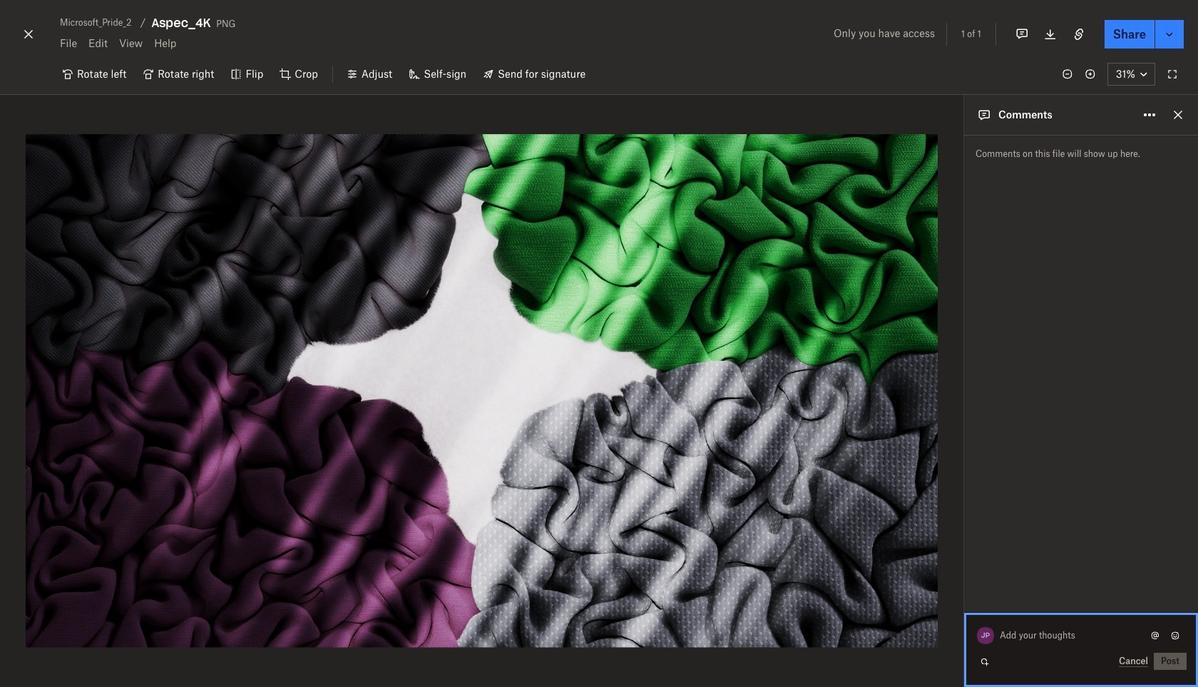 Task type: locate. For each thing, give the bounding box(es) containing it.
aspec_4k.png image
[[26, 134, 938, 648], [26, 134, 938, 648]]

close image
[[20, 23, 37, 46]]



Task type: describe. For each thing, give the bounding box(es) containing it.
close right sidebar image
[[1170, 106, 1187, 123]]

add your thoughts image
[[1001, 628, 1136, 644]]

Add your thoughts text field
[[1001, 624, 1147, 647]]



Task type: vqa. For each thing, say whether or not it's contained in the screenshot.
Search 'text box'
no



